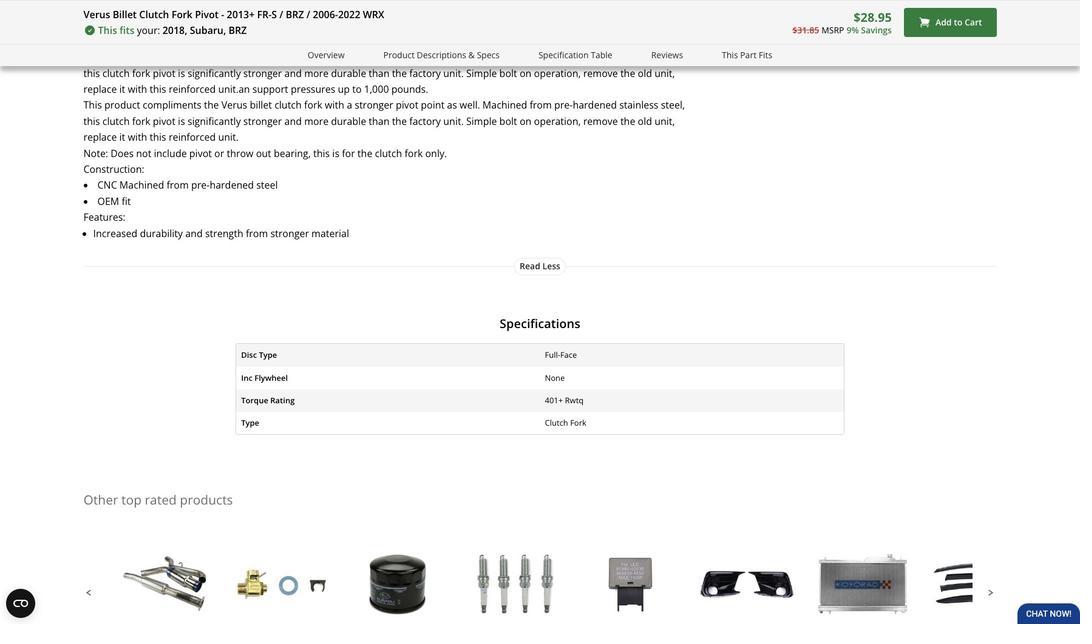 Task type: vqa. For each thing, say whether or not it's contained in the screenshot.
2nd unit,
yes



Task type: describe. For each thing, give the bounding box(es) containing it.
table
[[591, 49, 612, 61]]

this for this product compliments the verus billet clutch fork with a stronger pivot point as well.  machined from pre-hardened stainless steel, this clutch fork pivot is significantly stronger and more durable than the factory unit.  simple bolt on operation, remove the old unit, replace it with this reinforced unit.an support pressures up to 1,000 pounds. this product compliments the verus billet clutch fork with a stronger pivot point as well.  machined from pre-hardened stainless steel, this clutch fork pivot is significantly stronger and more durable than the factory unit.  simple bolt on operation, remove the old unit, replace it with this reinforced unit. note: does not include pivot or throw out bearing, this is for the clutch fork only. construction: cnc machined from pre-hardened steel oem fit features: increased durability and strength from stronger material
[[83, 51, 102, 64]]

1 vertical spatial and
[[284, 115, 302, 128]]

2006-
[[313, 8, 338, 21]]

2018,
[[163, 24, 187, 37]]

torque
[[241, 395, 268, 406]]

1 unit, from the top
[[655, 67, 675, 80]]

pressures
[[291, 83, 335, 96]]

up
[[338, 83, 350, 96]]

2 bolt from the top
[[499, 115, 517, 128]]

2 more from the top
[[304, 115, 329, 128]]

1 point from the top
[[421, 51, 445, 64]]

steel
[[256, 179, 278, 192]]

increased
[[93, 227, 137, 240]]

0 vertical spatial and
[[284, 67, 302, 80]]

torque rating
[[241, 395, 295, 406]]

fr-
[[257, 8, 272, 21]]

this product compliments the verus billet clutch fork with a stronger pivot point as well.  machined from pre-hardened stainless steel, this clutch fork pivot is significantly stronger and more durable than the factory unit.  simple bolt on operation, remove the old unit, replace it with this reinforced unit.an support pressures up to 1,000 pounds. this product compliments the verus billet clutch fork with a stronger pivot point as well.  machined from pre-hardened stainless steel, this clutch fork pivot is significantly stronger and more durable than the factory unit.  simple bolt on operation, remove the old unit, replace it with this reinforced unit. note: does not include pivot or throw out bearing, this is for the clutch fork only. construction: cnc machined from pre-hardened steel oem fit features: increased durability and strength from stronger material
[[83, 51, 685, 240]]

2 on from the top
[[520, 115, 531, 128]]

product descriptions & specs link
[[383, 49, 500, 62]]

to inside this product compliments the verus billet clutch fork with a stronger pivot point as well.  machined from pre-hardened stainless steel, this clutch fork pivot is significantly stronger and more durable than the factory unit.  simple bolt on operation, remove the old unit, replace it with this reinforced unit.an support pressures up to 1,000 pounds. this product compliments the verus billet clutch fork with a stronger pivot point as well.  machined from pre-hardened stainless steel, this clutch fork pivot is significantly stronger and more durable than the factory unit.  simple bolt on operation, remove the old unit, replace it with this reinforced unit. note: does not include pivot or throw out bearing, this is for the clutch fork only. construction: cnc machined from pre-hardened steel oem fit features: increased durability and strength from stronger material
[[352, 83, 362, 96]]

none
[[545, 373, 565, 383]]

specifications
[[500, 316, 580, 332]]

material
[[312, 227, 349, 240]]

strength
[[205, 227, 243, 240]]

clutch fork
[[545, 418, 586, 429]]

2 durable from the top
[[331, 115, 366, 128]]

clutch up the "does"
[[103, 115, 130, 128]]

cart
[[965, 17, 982, 28]]

2 / from the left
[[307, 8, 310, 21]]

this part fits
[[722, 49, 772, 61]]

only.
[[425, 147, 447, 160]]

s
[[272, 8, 277, 21]]

pivot up pounds.
[[396, 51, 418, 64]]

1 vertical spatial pre-
[[554, 99, 573, 112]]

0 vertical spatial hardened
[[573, 51, 617, 64]]

verus billet clutch fork pivot - 2013+ fr-s / brz / 2006-2022 wrx
[[83, 8, 384, 21]]

open widget image
[[6, 590, 35, 619]]

1 it from the top
[[119, 83, 125, 96]]

billet
[[113, 8, 137, 21]]

this fits your: 2018, subaru, brz
[[98, 24, 247, 37]]

specification table
[[539, 49, 612, 61]]

2 vertical spatial verus
[[221, 99, 247, 112]]

this for this part fits
[[722, 49, 738, 61]]

1 steel, from the top
[[661, 51, 685, 64]]

stronger up 1,000
[[355, 51, 393, 64]]

0 vertical spatial brz
[[286, 8, 304, 21]]

401+ rwtq
[[545, 395, 584, 406]]

2 replace from the top
[[83, 131, 117, 144]]

subaru,
[[190, 24, 226, 37]]

0 vertical spatial pre-
[[554, 51, 573, 64]]

fits
[[759, 49, 772, 61]]

fork up not
[[132, 115, 150, 128]]

note:
[[83, 147, 108, 160]]

1 remove from the top
[[583, 67, 618, 80]]

1 significantly from the top
[[188, 67, 241, 80]]

descriptions
[[417, 49, 466, 61]]

1 product from the top
[[104, 51, 140, 64]]

this up note:
[[83, 99, 102, 112]]

2 stainless from the top
[[619, 99, 658, 112]]

1 as from the top
[[447, 51, 457, 64]]

clutch down the fits
[[103, 67, 130, 80]]

$28.95
[[854, 9, 892, 25]]

fits
[[120, 24, 134, 37]]

flywheel
[[255, 373, 288, 383]]

your:
[[137, 24, 160, 37]]

1 horizontal spatial fork
[[570, 418, 586, 429]]

pivot up include on the left
[[153, 115, 175, 128]]

2 it from the top
[[119, 131, 125, 144]]

2 reinforced from the top
[[169, 131, 216, 144]]

1 vertical spatial unit.
[[443, 115, 464, 128]]

specs
[[477, 49, 500, 61]]

oem
[[97, 195, 119, 208]]

reviews
[[651, 49, 683, 61]]

add
[[936, 17, 952, 28]]

fork up pressures
[[304, 51, 322, 64]]

or
[[214, 147, 224, 160]]

does
[[111, 147, 134, 160]]

top
[[121, 492, 141, 509]]

face
[[560, 350, 577, 361]]

2 vertical spatial machined
[[120, 179, 164, 192]]

disc
[[241, 350, 257, 361]]

description
[[133, 21, 200, 37]]

throw
[[227, 147, 254, 160]]

1 old from the top
[[638, 67, 652, 80]]

1 vertical spatial machined
[[483, 99, 527, 112]]

inc
[[241, 373, 253, 383]]

other
[[83, 492, 118, 509]]

with up up
[[325, 51, 344, 64]]

2 vertical spatial pre-
[[191, 179, 210, 192]]

2013+
[[227, 8, 255, 21]]

add to cart button
[[904, 8, 997, 37]]

1 well. from the top
[[460, 51, 480, 64]]

for
[[342, 147, 355, 160]]

savings
[[861, 24, 892, 36]]

full-
[[545, 350, 560, 361]]

inc flywheel
[[241, 373, 288, 383]]

0 vertical spatial machined
[[483, 51, 527, 64]]

2 operation, from the top
[[534, 115, 581, 128]]

wrx
[[363, 8, 384, 21]]

overview link
[[308, 49, 345, 62]]

durability
[[140, 227, 183, 240]]

out
[[256, 147, 271, 160]]

read
[[520, 261, 540, 272]]

clutch down support
[[275, 99, 302, 112]]

include
[[154, 147, 187, 160]]

1 vertical spatial hardened
[[573, 99, 617, 112]]

other top rated products
[[83, 492, 233, 509]]

with down up
[[325, 99, 344, 112]]

1 vertical spatial is
[[178, 115, 185, 128]]

part
[[740, 49, 757, 61]]

specification
[[539, 49, 589, 61]]

this part fits link
[[722, 49, 772, 62]]

$28.95 $31.85 msrp 9% savings
[[793, 9, 892, 36]]

401+
[[545, 395, 563, 406]]

1 billet from the top
[[250, 51, 272, 64]]



Task type: locate. For each thing, give the bounding box(es) containing it.
this for this fits your: 2018, subaru, brz
[[98, 24, 117, 37]]

product down the fits
[[104, 51, 140, 64]]

type right disc
[[259, 350, 277, 361]]

rwtq
[[565, 395, 584, 406]]

0 vertical spatial product
[[104, 51, 140, 64]]

1 vertical spatial point
[[421, 99, 445, 112]]

1 vertical spatial it
[[119, 131, 125, 144]]

1 horizontal spatial clutch
[[545, 418, 568, 429]]

pivot down this fits your: 2018, subaru, brz
[[153, 67, 175, 80]]

type
[[259, 350, 277, 361], [241, 418, 259, 429]]

steel,
[[661, 51, 685, 64], [661, 99, 685, 112]]

with down the fits
[[128, 83, 147, 96]]

0 vertical spatial bolt
[[499, 67, 517, 80]]

brz
[[286, 8, 304, 21], [229, 24, 247, 37]]

0 vertical spatial steel,
[[661, 51, 685, 64]]

clutch up support
[[275, 51, 302, 64]]

0 horizontal spatial to
[[352, 83, 362, 96]]

1 vertical spatial as
[[447, 99, 457, 112]]

and left strength
[[185, 227, 203, 240]]

machined down specs
[[483, 99, 527, 112]]

2 old from the top
[[638, 115, 652, 128]]

1 horizontal spatial brz
[[286, 8, 304, 21]]

with up not
[[128, 131, 147, 144]]

1 vertical spatial product
[[104, 99, 140, 112]]

$31.85
[[793, 24, 819, 36]]

0 vertical spatial compliments
[[143, 51, 202, 64]]

operation,
[[534, 67, 581, 80], [534, 115, 581, 128]]

0 vertical spatial old
[[638, 67, 652, 80]]

hardened
[[573, 51, 617, 64], [573, 99, 617, 112], [210, 179, 254, 192]]

a
[[347, 51, 352, 64], [347, 99, 352, 112]]

0 vertical spatial clutch
[[139, 8, 169, 21]]

0 vertical spatial a
[[347, 51, 352, 64]]

/ left 2006-
[[307, 8, 310, 21]]

a right overview link
[[347, 51, 352, 64]]

product left your:
[[83, 21, 130, 37]]

0 horizontal spatial clutch
[[139, 8, 169, 21]]

factory up pounds.
[[409, 67, 441, 80]]

this left the part
[[722, 49, 738, 61]]

compliments up include on the left
[[143, 99, 202, 112]]

more down pressures
[[304, 115, 329, 128]]

1 vertical spatial on
[[520, 115, 531, 128]]

&
[[469, 49, 475, 61]]

bearing,
[[274, 147, 311, 160]]

simple
[[466, 67, 497, 80], [466, 115, 497, 128]]

stronger left material
[[270, 227, 309, 240]]

2 simple from the top
[[466, 115, 497, 128]]

2022
[[338, 8, 360, 21]]

1 than from the top
[[369, 67, 389, 80]]

2 well. from the top
[[460, 99, 480, 112]]

billet
[[250, 51, 272, 64], [250, 99, 272, 112]]

compliments
[[143, 51, 202, 64], [143, 99, 202, 112]]

0 vertical spatial product
[[83, 21, 130, 37]]

2 vertical spatial and
[[185, 227, 203, 240]]

1 vertical spatial than
[[369, 115, 389, 128]]

1 vertical spatial bolt
[[499, 115, 517, 128]]

2 unit, from the top
[[655, 115, 675, 128]]

pre-
[[554, 51, 573, 64], [554, 99, 573, 112], [191, 179, 210, 192]]

0 horizontal spatial fork
[[172, 8, 192, 21]]

fork up 2018,
[[172, 8, 192, 21]]

0 vertical spatial it
[[119, 83, 125, 96]]

1 more from the top
[[304, 67, 329, 80]]

this down product description
[[83, 51, 102, 64]]

0 vertical spatial as
[[447, 51, 457, 64]]

pivot left or
[[189, 147, 212, 160]]

0 vertical spatial billet
[[250, 51, 272, 64]]

significantly up unit.an
[[188, 67, 241, 80]]

is up include on the left
[[178, 115, 185, 128]]

pounds.
[[391, 83, 428, 96]]

machined up 'fit'
[[120, 179, 164, 192]]

to right up
[[352, 83, 362, 96]]

1 reinforced from the top
[[169, 83, 216, 96]]

support
[[252, 83, 288, 96]]

2 vertical spatial is
[[332, 147, 339, 160]]

pre- left table
[[554, 51, 573, 64]]

0 vertical spatial unit,
[[655, 67, 675, 80]]

1 vertical spatial compliments
[[143, 99, 202, 112]]

0 horizontal spatial product
[[83, 21, 130, 37]]

pivot
[[195, 8, 219, 21]]

clutch right for
[[375, 147, 402, 160]]

0 vertical spatial reinforced
[[169, 83, 216, 96]]

unit. up or
[[218, 131, 239, 144]]

reinforced
[[169, 83, 216, 96], [169, 131, 216, 144]]

1 vertical spatial type
[[241, 418, 259, 429]]

1,000
[[364, 83, 389, 96]]

1 vertical spatial unit,
[[655, 115, 675, 128]]

fork down pressures
[[304, 99, 322, 112]]

point left &
[[421, 51, 445, 64]]

2 a from the top
[[347, 99, 352, 112]]

1 vertical spatial significantly
[[188, 115, 241, 128]]

0 vertical spatial on
[[520, 67, 531, 80]]

0 vertical spatial simple
[[466, 67, 497, 80]]

1 vertical spatial steel,
[[661, 99, 685, 112]]

as left &
[[447, 51, 457, 64]]

disc type
[[241, 350, 277, 361]]

stronger up support
[[243, 67, 282, 80]]

product description
[[83, 21, 200, 37]]

1 vertical spatial remove
[[583, 115, 618, 128]]

2 significantly from the top
[[188, 115, 241, 128]]

/
[[279, 8, 283, 21], [307, 8, 310, 21]]

product up pounds.
[[383, 49, 415, 61]]

1 vertical spatial operation,
[[534, 115, 581, 128]]

brz down 2013+
[[229, 24, 247, 37]]

replace
[[83, 83, 117, 96], [83, 131, 117, 144]]

stronger up "out"
[[243, 115, 282, 128]]

bolt
[[499, 67, 517, 80], [499, 115, 517, 128]]

product for product description
[[83, 21, 130, 37]]

1 vertical spatial reinforced
[[169, 131, 216, 144]]

pivot
[[396, 51, 418, 64], [153, 67, 175, 80], [396, 99, 418, 112], [153, 115, 175, 128], [189, 147, 212, 160]]

0 vertical spatial is
[[178, 67, 185, 80]]

stainless down reviews link
[[619, 99, 658, 112]]

0 vertical spatial than
[[369, 67, 389, 80]]

1 horizontal spatial to
[[954, 17, 963, 28]]

billet down support
[[250, 99, 272, 112]]

1 vertical spatial simple
[[466, 115, 497, 128]]

1 / from the left
[[279, 8, 283, 21]]

durable up up
[[331, 67, 366, 80]]

more up pressures
[[304, 67, 329, 80]]

reinforced up include on the left
[[169, 131, 216, 144]]

pivot down pounds.
[[396, 99, 418, 112]]

specification table link
[[539, 49, 612, 62]]

product up the "does"
[[104, 99, 140, 112]]

pre- up strength
[[191, 179, 210, 192]]

0 vertical spatial more
[[304, 67, 329, 80]]

1 operation, from the top
[[534, 67, 581, 80]]

verus left billet
[[83, 8, 110, 21]]

is down 2018,
[[178, 67, 185, 80]]

this
[[98, 24, 117, 37], [722, 49, 738, 61], [83, 51, 102, 64], [83, 99, 102, 112]]

2 as from the top
[[447, 99, 457, 112]]

add to cart
[[936, 17, 982, 28]]

2 than from the top
[[369, 115, 389, 128]]

and
[[284, 67, 302, 80], [284, 115, 302, 128], [185, 227, 203, 240]]

2 vertical spatial unit.
[[218, 131, 239, 144]]

rating
[[270, 395, 295, 406]]

not
[[136, 147, 151, 160]]

stronger down 1,000
[[355, 99, 393, 112]]

point
[[421, 51, 445, 64], [421, 99, 445, 112]]

0 vertical spatial operation,
[[534, 67, 581, 80]]

than up 1,000
[[369, 67, 389, 80]]

2 billet from the top
[[250, 99, 272, 112]]

fork left the only.
[[405, 147, 423, 160]]

1 horizontal spatial product
[[383, 49, 415, 61]]

stronger
[[355, 51, 393, 64], [243, 67, 282, 80], [355, 99, 393, 112], [243, 115, 282, 128], [270, 227, 309, 240]]

significantly up or
[[188, 115, 241, 128]]

1 durable from the top
[[331, 67, 366, 80]]

machined right &
[[483, 51, 527, 64]]

9%
[[847, 24, 859, 36]]

to
[[954, 17, 963, 28], [352, 83, 362, 96]]

this
[[83, 67, 100, 80], [150, 83, 166, 96], [83, 115, 100, 128], [150, 131, 166, 144], [313, 147, 330, 160]]

1 simple from the top
[[466, 67, 497, 80]]

/ right s
[[279, 8, 283, 21]]

0 vertical spatial significantly
[[188, 67, 241, 80]]

fork
[[172, 8, 192, 21], [570, 418, 586, 429]]

1 compliments from the top
[[143, 51, 202, 64]]

this left the fits
[[98, 24, 117, 37]]

full-face
[[545, 350, 577, 361]]

1 vertical spatial clutch
[[545, 418, 568, 429]]

compliments down this fits your: 2018, subaru, brz
[[143, 51, 202, 64]]

0 vertical spatial well.
[[460, 51, 480, 64]]

read less
[[520, 261, 560, 272]]

0 vertical spatial to
[[954, 17, 963, 28]]

the
[[204, 51, 219, 64], [392, 67, 407, 80], [620, 67, 635, 80], [204, 99, 219, 112], [392, 115, 407, 128], [620, 115, 635, 128], [358, 147, 372, 160]]

0 vertical spatial replace
[[83, 83, 117, 96]]

as down "product descriptions & specs" link
[[447, 99, 457, 112]]

unit. up the only.
[[443, 115, 464, 128]]

1 replace from the top
[[83, 83, 117, 96]]

verus
[[83, 8, 110, 21], [221, 51, 247, 64], [221, 99, 247, 112]]

remove
[[583, 67, 618, 80], [583, 115, 618, 128]]

1 vertical spatial product
[[383, 49, 415, 61]]

a down up
[[347, 99, 352, 112]]

0 vertical spatial type
[[259, 350, 277, 361]]

from
[[530, 51, 552, 64], [530, 99, 552, 112], [167, 179, 189, 192], [246, 227, 268, 240]]

0 vertical spatial durable
[[331, 67, 366, 80]]

1 factory from the top
[[409, 67, 441, 80]]

1 vertical spatial billet
[[250, 99, 272, 112]]

construction:
[[83, 163, 144, 176]]

1 vertical spatial a
[[347, 99, 352, 112]]

0 vertical spatial point
[[421, 51, 445, 64]]

2 remove from the top
[[583, 115, 618, 128]]

overview
[[308, 49, 345, 61]]

1 vertical spatial factory
[[409, 115, 441, 128]]

2 steel, from the top
[[661, 99, 685, 112]]

1 vertical spatial to
[[352, 83, 362, 96]]

1 vertical spatial stainless
[[619, 99, 658, 112]]

stainless right table
[[619, 51, 658, 64]]

msrp
[[822, 24, 844, 36]]

clutch up your:
[[139, 8, 169, 21]]

features:
[[83, 211, 125, 224]]

brz right s
[[286, 8, 304, 21]]

rated
[[145, 492, 177, 509]]

1 vertical spatial brz
[[229, 24, 247, 37]]

factory up the only.
[[409, 115, 441, 128]]

2 factory from the top
[[409, 115, 441, 128]]

vera0068a
[[215, 23, 261, 35]]

unit. down "product descriptions & specs" link
[[443, 67, 464, 80]]

clutch
[[275, 51, 302, 64], [103, 67, 130, 80], [275, 99, 302, 112], [103, 115, 130, 128], [375, 147, 402, 160]]

type down torque
[[241, 418, 259, 429]]

durable up for
[[331, 115, 366, 128]]

machined
[[483, 51, 527, 64], [483, 99, 527, 112], [120, 179, 164, 192]]

than
[[369, 67, 389, 80], [369, 115, 389, 128]]

cnc
[[97, 179, 117, 192]]

fork down your:
[[132, 67, 150, 80]]

from right strength
[[246, 227, 268, 240]]

0 vertical spatial remove
[[583, 67, 618, 80]]

0 vertical spatial stainless
[[619, 51, 658, 64]]

from right specs
[[530, 51, 552, 64]]

reviews link
[[651, 49, 683, 62]]

product
[[104, 51, 140, 64], [104, 99, 140, 112]]

point down pounds.
[[421, 99, 445, 112]]

2 point from the top
[[421, 99, 445, 112]]

and up pressures
[[284, 67, 302, 80]]

1 vertical spatial more
[[304, 115, 329, 128]]

0 horizontal spatial brz
[[229, 24, 247, 37]]

it up the "does"
[[119, 131, 125, 144]]

less
[[543, 261, 560, 272]]

from down include on the left
[[167, 179, 189, 192]]

well.
[[460, 51, 480, 64], [460, 99, 480, 112]]

0 vertical spatial verus
[[83, 8, 110, 21]]

fit
[[122, 195, 131, 208]]

2 vertical spatial hardened
[[210, 179, 254, 192]]

it down the fits
[[119, 83, 125, 96]]

product descriptions & specs
[[383, 49, 500, 61]]

unit.an
[[218, 83, 250, 96]]

is left for
[[332, 147, 339, 160]]

2 product from the top
[[104, 99, 140, 112]]

2 compliments from the top
[[143, 99, 202, 112]]

1 bolt from the top
[[499, 67, 517, 80]]

-
[[221, 8, 224, 21]]

1 vertical spatial replace
[[83, 131, 117, 144]]

old
[[638, 67, 652, 80], [638, 115, 652, 128]]

to right add
[[954, 17, 963, 28]]

product for product descriptions & specs
[[383, 49, 415, 61]]

than down 1,000
[[369, 115, 389, 128]]

pre- down specification
[[554, 99, 573, 112]]

products
[[180, 492, 233, 509]]

1 vertical spatial well.
[[460, 99, 480, 112]]

fork down rwtq
[[570, 418, 586, 429]]

from down specification
[[530, 99, 552, 112]]

0 vertical spatial factory
[[409, 67, 441, 80]]

to inside button
[[954, 17, 963, 28]]

0 vertical spatial fork
[[172, 8, 192, 21]]

1 horizontal spatial /
[[307, 8, 310, 21]]

1 vertical spatial durable
[[331, 115, 366, 128]]

verus down unit.an
[[221, 99, 247, 112]]

1 on from the top
[[520, 67, 531, 80]]

reinforced left unit.an
[[169, 83, 216, 96]]

and up bearing,
[[284, 115, 302, 128]]

durable
[[331, 67, 366, 80], [331, 115, 366, 128]]

fork
[[304, 51, 322, 64], [132, 67, 150, 80], [304, 99, 322, 112], [132, 115, 150, 128], [405, 147, 423, 160]]

1 a from the top
[[347, 51, 352, 64]]

0 vertical spatial unit.
[[443, 67, 464, 80]]

verus down vera0068a
[[221, 51, 247, 64]]

0 horizontal spatial /
[[279, 8, 283, 21]]

1 vertical spatial verus
[[221, 51, 247, 64]]

1 vertical spatial fork
[[570, 418, 586, 429]]

clutch down "401+"
[[545, 418, 568, 429]]

1 stainless from the top
[[619, 51, 658, 64]]

on
[[520, 67, 531, 80], [520, 115, 531, 128]]

1 vertical spatial old
[[638, 115, 652, 128]]

billet up support
[[250, 51, 272, 64]]



